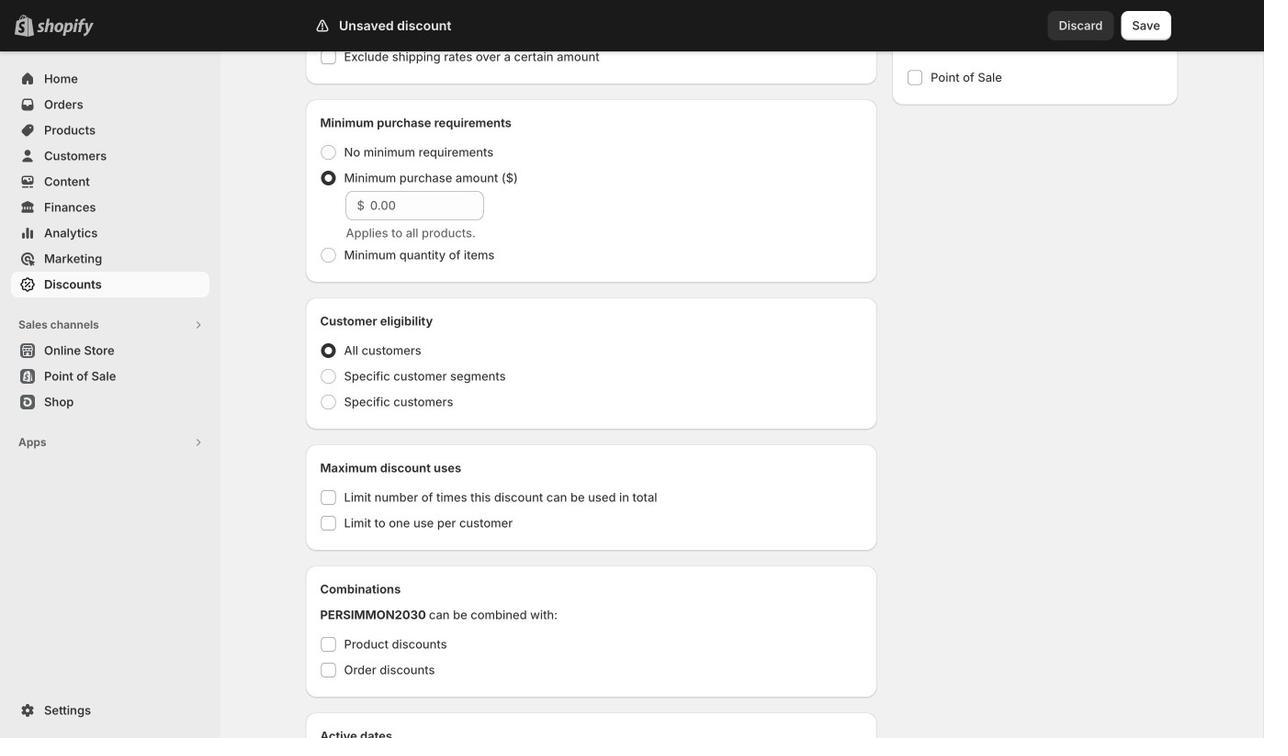 Task type: describe. For each thing, give the bounding box(es) containing it.
shopify image
[[37, 18, 94, 37]]



Task type: vqa. For each thing, say whether or not it's contained in the screenshot.
Shopify image
yes



Task type: locate. For each thing, give the bounding box(es) containing it.
0.00 text field
[[370, 191, 484, 221]]



